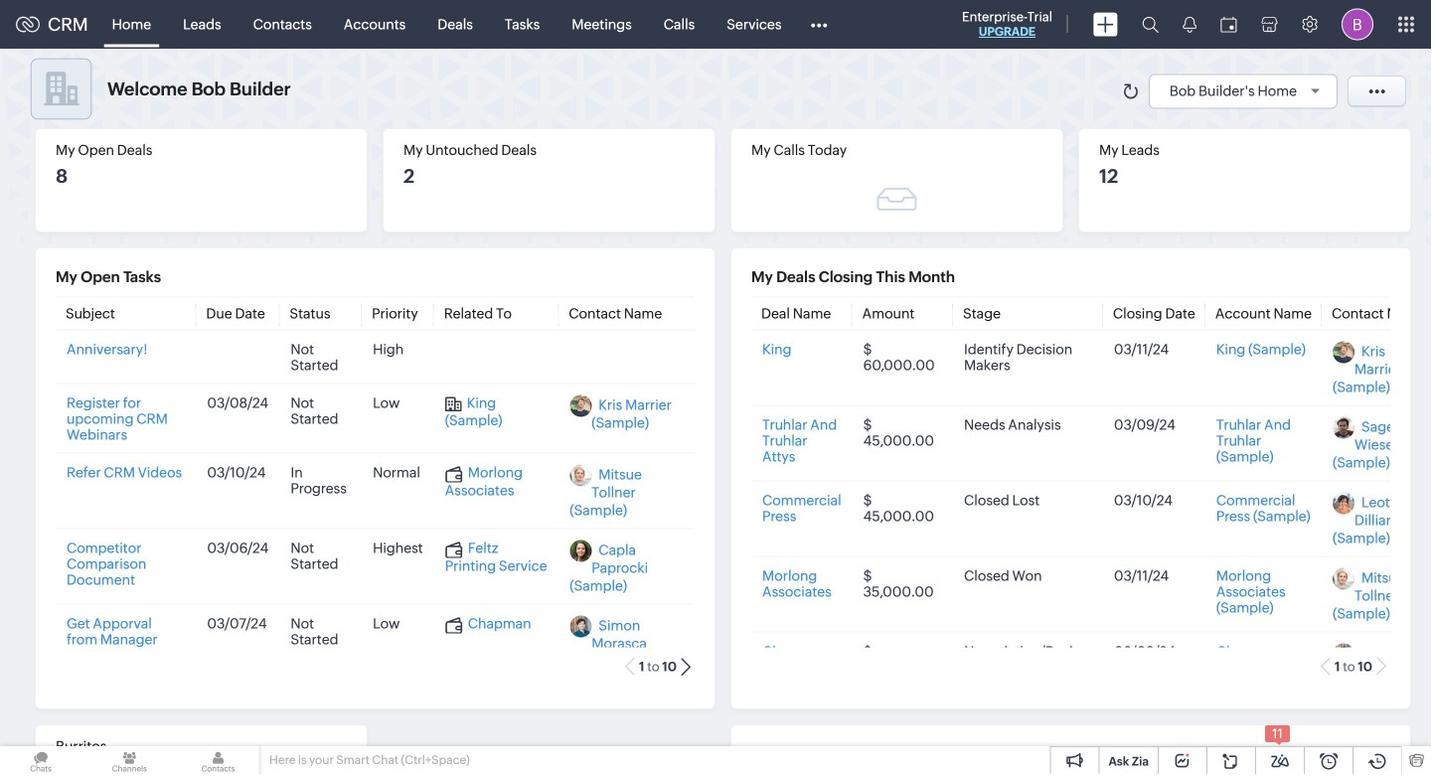 Task type: describe. For each thing, give the bounding box(es) containing it.
search element
[[1130, 0, 1171, 49]]

create menu image
[[1094, 12, 1119, 36]]

create menu element
[[1082, 0, 1130, 48]]

signals element
[[1171, 0, 1209, 49]]

calendar image
[[1221, 16, 1238, 32]]

search image
[[1142, 16, 1159, 33]]

profile image
[[1342, 8, 1374, 40]]



Task type: vqa. For each thing, say whether or not it's contained in the screenshot.
chats 'image'
yes



Task type: locate. For each thing, give the bounding box(es) containing it.
logo image
[[16, 16, 40, 32]]

chats image
[[0, 747, 82, 775]]

Other Modules field
[[798, 8, 841, 40]]

channels image
[[89, 747, 170, 775]]

contacts image
[[177, 747, 259, 775]]

profile element
[[1330, 0, 1386, 48]]

signals image
[[1183, 16, 1197, 33]]



